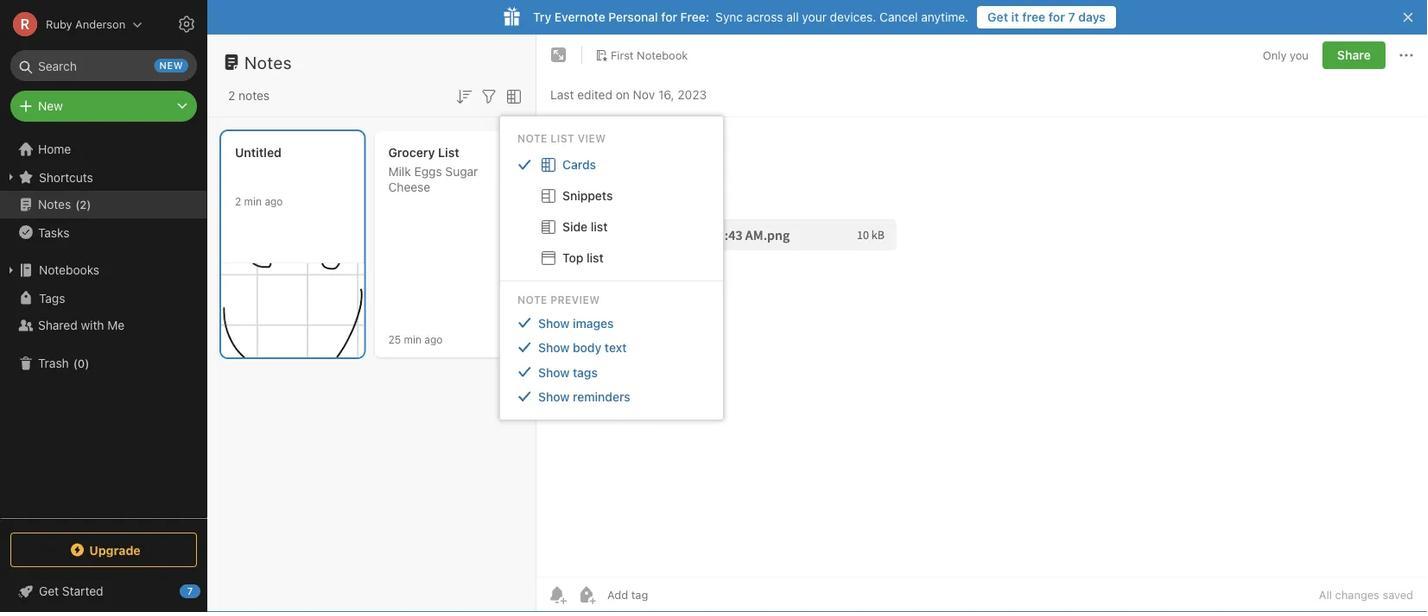 Task type: vqa. For each thing, say whether or not it's contained in the screenshot.
third Show from the bottom of the page
yes



Task type: describe. For each thing, give the bounding box(es) containing it.
snippets
[[563, 188, 613, 203]]

shared
[[38, 319, 78, 333]]

thumbnail image
[[221, 264, 364, 358]]

( for trash
[[73, 357, 78, 370]]

add a reminder image
[[547, 585, 568, 606]]

with
[[81, 319, 104, 333]]

first notebook
[[611, 48, 688, 61]]

for for free:
[[662, 10, 678, 24]]

devices.
[[830, 10, 877, 24]]

last
[[551, 88, 574, 102]]

free
[[1023, 10, 1046, 24]]

share
[[1338, 48, 1372, 62]]

new
[[160, 60, 183, 71]]

get it free for 7 days button
[[978, 6, 1117, 29]]

0
[[78, 357, 85, 370]]

notes for notes ( 2 )
[[38, 198, 71, 212]]

only
[[1264, 49, 1287, 62]]

saved
[[1383, 589, 1414, 602]]

Account field
[[0, 7, 143, 41]]

edited
[[578, 88, 613, 102]]

show images
[[539, 316, 614, 330]]

try
[[533, 10, 552, 24]]

list for side list
[[591, 220, 608, 234]]

list for top list
[[587, 251, 604, 265]]

days
[[1079, 10, 1106, 24]]

get started
[[39, 585, 103, 599]]

add filters image
[[479, 86, 500, 107]]

evernote
[[555, 10, 606, 24]]

get for get started
[[39, 585, 59, 599]]

first
[[611, 48, 634, 61]]

for for 7
[[1049, 10, 1066, 24]]

dropdown list menu containing cards
[[500, 149, 723, 274]]

untitled
[[235, 146, 282, 160]]

tasks
[[38, 225, 69, 240]]

view
[[578, 132, 606, 144]]

7 inside get it free for 7 days button
[[1069, 10, 1076, 24]]

only you
[[1264, 49, 1309, 62]]

note preview
[[518, 294, 600, 306]]

settings image
[[176, 14, 197, 35]]

top
[[563, 251, 584, 265]]

trash ( 0 )
[[38, 357, 89, 371]]

tags button
[[0, 284, 207, 312]]

note list element
[[207, 35, 537, 613]]

expand note image
[[549, 45, 570, 66]]

2 notes
[[228, 89, 270, 103]]

notes for notes
[[245, 52, 292, 72]]

top list link
[[500, 243, 723, 274]]

tags
[[573, 365, 598, 380]]

2 for 2 min ago
[[235, 195, 241, 207]]

show images link
[[500, 311, 723, 336]]

Help and Learning task checklist field
[[0, 578, 207, 606]]

eggs
[[414, 165, 442, 179]]

top list
[[563, 251, 604, 265]]

2 for 2 notes
[[228, 89, 235, 103]]

images
[[573, 316, 614, 330]]

try evernote personal for free: sync across all your devices. cancel anytime.
[[533, 10, 969, 24]]

Add tag field
[[606, 588, 736, 603]]

reminders
[[573, 390, 631, 404]]

) for notes
[[87, 198, 91, 211]]

personal
[[609, 10, 658, 24]]

View options field
[[500, 85, 525, 107]]

show for show body text
[[539, 341, 570, 355]]

2 inside "notes ( 2 )"
[[80, 198, 87, 211]]

show body text link
[[500, 336, 723, 360]]

show for show reminders
[[539, 390, 570, 404]]

anderson
[[75, 18, 125, 31]]

shortcuts
[[39, 170, 93, 184]]

upgrade button
[[10, 533, 197, 568]]

Add filters field
[[479, 85, 500, 107]]

me
[[107, 319, 125, 333]]

notes ( 2 )
[[38, 198, 91, 212]]

new
[[38, 99, 63, 113]]

cards link
[[500, 149, 723, 180]]

all changes saved
[[1320, 589, 1414, 602]]

list
[[438, 146, 460, 160]]

note for note list view
[[518, 132, 548, 144]]

ago for 25 min ago
[[425, 334, 443, 346]]

add tag image
[[577, 585, 597, 606]]

cancel
[[880, 10, 918, 24]]

trash
[[38, 357, 69, 371]]

home link
[[0, 136, 207, 163]]

anytime.
[[922, 10, 969, 24]]

sugar
[[446, 165, 478, 179]]

min for 25
[[404, 334, 422, 346]]

show reminders
[[539, 390, 631, 404]]

tags
[[39, 291, 65, 305]]

) for trash
[[85, 357, 89, 370]]



Task type: locate. For each thing, give the bounding box(es) containing it.
your
[[802, 10, 827, 24]]

0 vertical spatial (
[[75, 198, 80, 211]]

notebooks link
[[0, 257, 207, 284]]

2
[[228, 89, 235, 103], [235, 195, 241, 207], [80, 198, 87, 211]]

2 note from the top
[[518, 294, 548, 306]]

1 vertical spatial 7
[[187, 586, 193, 598]]

show left the tags
[[539, 365, 570, 380]]

1 vertical spatial list
[[587, 251, 604, 265]]

1 horizontal spatial min
[[404, 334, 422, 346]]

0 vertical spatial dropdown list menu
[[500, 149, 723, 274]]

across
[[747, 10, 784, 24]]

shortcuts button
[[0, 163, 207, 191]]

list
[[551, 132, 575, 144]]

0 vertical spatial 7
[[1069, 10, 1076, 24]]

more actions image
[[1397, 45, 1418, 66]]

nov
[[633, 88, 655, 102]]

ago down the untitled in the left top of the page
[[265, 195, 283, 207]]

1 vertical spatial )
[[85, 357, 89, 370]]

ruby anderson
[[46, 18, 125, 31]]

notes inside note list element
[[245, 52, 292, 72]]

7
[[1069, 10, 1076, 24], [187, 586, 193, 598]]

side list link
[[500, 212, 723, 243]]

show tags
[[539, 365, 598, 380]]

0 vertical spatial note
[[518, 132, 548, 144]]

first notebook button
[[590, 43, 694, 67]]

get left started
[[39, 585, 59, 599]]

show
[[539, 316, 570, 330], [539, 341, 570, 355], [539, 365, 570, 380], [539, 390, 570, 404]]

home
[[38, 142, 71, 156]]

get inside button
[[988, 10, 1009, 24]]

ago right 25 at the left of page
[[425, 334, 443, 346]]

you
[[1291, 49, 1309, 62]]

1 vertical spatial dropdown list menu
[[500, 311, 723, 410]]

min right 25 at the left of page
[[404, 334, 422, 346]]

min down the untitled in the left top of the page
[[244, 195, 262, 207]]

grocery
[[389, 146, 435, 160]]

1 horizontal spatial ago
[[425, 334, 443, 346]]

1 vertical spatial get
[[39, 585, 59, 599]]

show down note preview
[[539, 316, 570, 330]]

0 vertical spatial get
[[988, 10, 1009, 24]]

min for 2
[[244, 195, 262, 207]]

free:
[[681, 10, 710, 24]]

upgrade
[[89, 543, 141, 558]]

) inside "notes ( 2 )"
[[87, 198, 91, 211]]

0 horizontal spatial 7
[[187, 586, 193, 598]]

show body text
[[539, 341, 627, 355]]

milk
[[389, 165, 411, 179]]

tree
[[0, 136, 207, 518]]

25 min ago
[[389, 334, 443, 346]]

all
[[787, 10, 799, 24]]

2023
[[678, 88, 707, 102]]

share button
[[1323, 41, 1386, 69]]

1 for from the left
[[662, 10, 678, 24]]

tasks button
[[0, 219, 207, 246]]

2 for from the left
[[1049, 10, 1066, 24]]

4 show from the top
[[539, 390, 570, 404]]

notes
[[245, 52, 292, 72], [38, 198, 71, 212]]

text
[[605, 341, 627, 355]]

1 vertical spatial min
[[404, 334, 422, 346]]

get for get it free for 7 days
[[988, 10, 1009, 24]]

shared with me
[[38, 319, 125, 333]]

notes up notes
[[245, 52, 292, 72]]

notes inside tree
[[38, 198, 71, 212]]

( down shortcuts
[[75, 198, 80, 211]]

1 dropdown list menu from the top
[[500, 149, 723, 274]]

list
[[591, 220, 608, 234], [587, 251, 604, 265]]

on
[[616, 88, 630, 102]]

0 horizontal spatial ago
[[265, 195, 283, 207]]

1 vertical spatial ago
[[425, 334, 443, 346]]

( inside "notes ( 2 )"
[[75, 198, 80, 211]]

show up show tags
[[539, 341, 570, 355]]

show for show images
[[539, 316, 570, 330]]

for inside button
[[1049, 10, 1066, 24]]

side
[[563, 220, 588, 234]]

sync
[[716, 10, 743, 24]]

Search text field
[[22, 50, 185, 81]]

2 down shortcuts
[[80, 198, 87, 211]]

click to collapse image
[[201, 581, 214, 602]]

2 left notes
[[228, 89, 235, 103]]

grocery list milk eggs sugar cheese
[[389, 146, 478, 194]]

1 note from the top
[[518, 132, 548, 144]]

started
[[62, 585, 103, 599]]

1 horizontal spatial 7
[[1069, 10, 1076, 24]]

show for show tags
[[539, 365, 570, 380]]

0 vertical spatial min
[[244, 195, 262, 207]]

for left free:
[[662, 10, 678, 24]]

for
[[662, 10, 678, 24], [1049, 10, 1066, 24]]

( for notes
[[75, 198, 80, 211]]

get
[[988, 10, 1009, 24], [39, 585, 59, 599]]

note list view
[[518, 132, 606, 144]]

notes
[[239, 89, 270, 103]]

dropdown list menu containing show images
[[500, 311, 723, 410]]

7 left click to collapse icon
[[187, 586, 193, 598]]

1 vertical spatial note
[[518, 294, 548, 306]]

0 horizontal spatial min
[[244, 195, 262, 207]]

new button
[[10, 91, 197, 122]]

expand notebooks image
[[4, 264, 18, 277]]

dropdown list menu
[[500, 149, 723, 274], [500, 311, 723, 410]]

notebooks
[[39, 263, 99, 277]]

25
[[389, 334, 401, 346]]

preview
[[551, 294, 600, 306]]

show down show tags
[[539, 390, 570, 404]]

1 show from the top
[[539, 316, 570, 330]]

notebook
[[637, 48, 688, 61]]

show tags link
[[500, 360, 723, 385]]

1 vertical spatial (
[[73, 357, 78, 370]]

snippets link
[[500, 180, 723, 212]]

for right the "free"
[[1049, 10, 1066, 24]]

1 horizontal spatial notes
[[245, 52, 292, 72]]

0 vertical spatial ago
[[265, 195, 283, 207]]

1 horizontal spatial for
[[1049, 10, 1066, 24]]

1 horizontal spatial get
[[988, 10, 1009, 24]]

ago
[[265, 195, 283, 207], [425, 334, 443, 346]]

16,
[[659, 88, 675, 102]]

changes
[[1336, 589, 1380, 602]]

notes up tasks
[[38, 198, 71, 212]]

ruby
[[46, 18, 72, 31]]

cards
[[563, 157, 596, 172]]

min
[[244, 195, 262, 207], [404, 334, 422, 346]]

) down shortcuts button
[[87, 198, 91, 211]]

2 show from the top
[[539, 341, 570, 355]]

note window element
[[537, 35, 1428, 613]]

get left it
[[988, 10, 1009, 24]]

body
[[573, 341, 602, 355]]

ago for 2 min ago
[[265, 195, 283, 207]]

)
[[87, 198, 91, 211], [85, 357, 89, 370]]

list right side
[[591, 220, 608, 234]]

get inside help and learning task checklist field
[[39, 585, 59, 599]]

Sort options field
[[454, 85, 475, 107]]

list right top
[[587, 251, 604, 265]]

Note Editor text field
[[537, 118, 1428, 577]]

3 show from the top
[[539, 365, 570, 380]]

show reminders link
[[500, 385, 723, 410]]

side list
[[563, 220, 608, 234]]

More actions field
[[1397, 41, 1418, 69]]

( inside the trash ( 0 )
[[73, 357, 78, 370]]

) inside the trash ( 0 )
[[85, 357, 89, 370]]

tree containing home
[[0, 136, 207, 518]]

2 dropdown list menu from the top
[[500, 311, 723, 410]]

7 left "days"
[[1069, 10, 1076, 24]]

( right trash
[[73, 357, 78, 370]]

0 vertical spatial notes
[[245, 52, 292, 72]]

0 vertical spatial list
[[591, 220, 608, 234]]

get it free for 7 days
[[988, 10, 1106, 24]]

last edited on nov 16, 2023
[[551, 88, 707, 102]]

shared with me link
[[0, 312, 207, 340]]

note for note preview
[[518, 294, 548, 306]]

2 min ago
[[235, 195, 283, 207]]

(
[[75, 198, 80, 211], [73, 357, 78, 370]]

1 vertical spatial notes
[[38, 198, 71, 212]]

0 vertical spatial )
[[87, 198, 91, 211]]

7 inside help and learning task checklist field
[[187, 586, 193, 598]]

0 horizontal spatial for
[[662, 10, 678, 24]]

0 horizontal spatial notes
[[38, 198, 71, 212]]

cheese
[[389, 180, 431, 194]]

2 down the untitled in the left top of the page
[[235, 195, 241, 207]]

note left list
[[518, 132, 548, 144]]

it
[[1012, 10, 1020, 24]]

) right trash
[[85, 357, 89, 370]]

0 horizontal spatial get
[[39, 585, 59, 599]]

all
[[1320, 589, 1333, 602]]

new search field
[[22, 50, 188, 81]]

note left preview
[[518, 294, 548, 306]]



